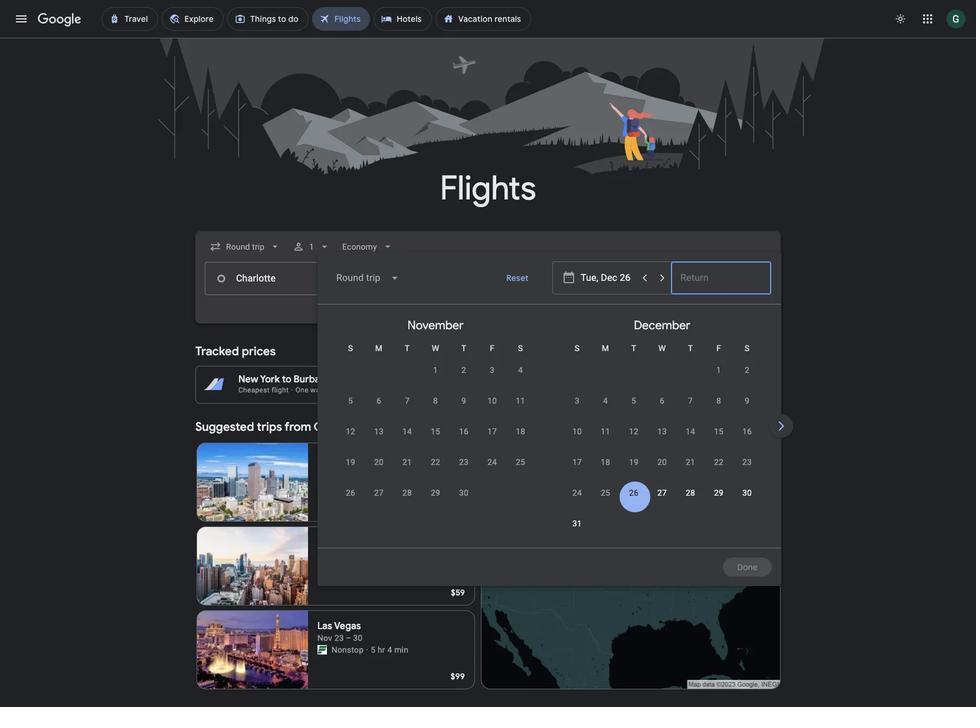 Task type: vqa. For each thing, say whether or not it's contained in the screenshot.
from san francisco los angeles
no



Task type: describe. For each thing, give the bounding box(es) containing it.
1 5 button from the left
[[337, 395, 365, 423]]

explore destinations button
[[673, 418, 781, 437]]

main menu image
[[14, 12, 28, 26]]

10 for sun, dec 10 element
[[573, 427, 582, 436]]

17 for fri, nov 17 element
[[488, 427, 497, 436]]

nov for las
[[317, 634, 332, 643]]

29 button inside december 'row group'
[[705, 487, 733, 515]]

1 6 button from the left
[[365, 395, 393, 423]]

1 vertical spatial 4 button
[[592, 395, 620, 423]]

14 for thu, dec 14 element
[[686, 427, 696, 436]]

sat, dec 2 element
[[745, 364, 750, 376]]

m for december
[[602, 344, 609, 353]]

4 t from the left
[[688, 344, 693, 353]]

16 for thu, nov 16 element
[[459, 427, 469, 436]]

december row group
[[549, 309, 776, 546]]

1 21 button from the left
[[393, 456, 422, 485]]

3 s from the left
[[575, 344, 580, 353]]

17 for sun, dec 17 element
[[573, 458, 582, 467]]

tue, nov 7 element
[[405, 395, 410, 407]]

wed, dec 27 element
[[658, 487, 667, 499]]

20 button inside december 'row group'
[[648, 456, 677, 485]]

5 for 5 hr 4 min
[[371, 645, 376, 655]]

suggested trips from charlotte region
[[195, 413, 781, 694]]

or inside button
[[516, 374, 525, 386]]

2 13 button from the left
[[648, 426, 677, 454]]

1 9 button from the left
[[450, 395, 478, 423]]

fri, dec 15 element
[[714, 426, 724, 438]]

2 30 button from the left
[[733, 487, 762, 515]]

7 for the thu, dec 7 element
[[688, 396, 693, 406]]

Return text field
[[681, 262, 762, 294]]

sun, dec 17 element
[[573, 456, 582, 468]]

1 or from the left
[[333, 374, 343, 386]]

2 22 button from the left
[[705, 456, 733, 485]]

1 t from the left
[[405, 344, 410, 353]]

w for december
[[659, 344, 666, 353]]

sat, dec 23 element
[[743, 456, 752, 468]]

0 horizontal spatial 17 button
[[478, 426, 507, 454]]

tue, dec 19 element
[[629, 456, 639, 468]]

1 s from the left
[[348, 344, 353, 353]]

miami
[[435, 374, 462, 386]]

dec
[[317, 466, 332, 475]]

mon, dec 25 element
[[601, 487, 611, 499]]

2 21 button from the left
[[677, 456, 705, 485]]

tue, nov 14 element
[[403, 426, 412, 438]]

explore destinations
[[687, 422, 767, 433]]

18 for mon, dec 18 element
[[601, 458, 611, 467]]

10 for fri, nov 10 element
[[488, 396, 497, 406]]

tracked prices region
[[195, 338, 781, 404]]

29 for the fri, dec 29 element
[[714, 488, 724, 498]]

thu, dec 7 element
[[688, 395, 693, 407]]

26 for sun, nov 26 element
[[346, 488, 355, 498]]

1 los from the left
[[345, 374, 360, 386]]

2 5 button from the left
[[620, 395, 648, 423]]

sun, dec 3 element
[[575, 395, 580, 407]]

las
[[317, 621, 332, 632]]

1 vertical spatial 3 button
[[563, 395, 592, 423]]

new for new york nov 23 – 29
[[317, 537, 337, 549]]

Return text field
[[680, 263, 762, 295]]

1 for november
[[433, 365, 438, 375]]

1 inside popup button
[[310, 242, 314, 252]]

5 hr 4 min
[[371, 645, 409, 655]]

4 for mon, dec 4 element
[[603, 396, 608, 406]]

4 inside suggested trips from charlotte region
[[388, 645, 392, 655]]

fri, dec 29 element
[[714, 487, 724, 499]]

spirit image
[[317, 562, 327, 571]]

0 vertical spatial 3 button
[[478, 364, 507, 393]]

6 for "mon, nov 6" element
[[377, 396, 381, 406]]

10 button inside december 'row group'
[[563, 426, 592, 454]]

24 for sun, dec 24 element on the right of page
[[573, 488, 582, 498]]

0 vertical spatial 24 button
[[478, 456, 507, 485]]

10 button inside november row group
[[478, 395, 507, 423]]

november row group
[[322, 309, 549, 543]]

2 28 button from the left
[[677, 487, 705, 515]]

2 16 button from the left
[[733, 426, 762, 454]]

4 s from the left
[[745, 344, 750, 353]]

thu, nov 2 element
[[462, 364, 466, 376]]

1 horizontal spatial 18 button
[[592, 456, 620, 485]]

14 for tue, nov 14 element
[[403, 427, 412, 436]]

1 13 button from the left
[[365, 426, 393, 454]]

explore
[[687, 422, 717, 433]]

mon, nov 6 element
[[377, 395, 381, 407]]

20 button inside november row group
[[365, 456, 393, 485]]

1 vertical spatial 25 button
[[592, 487, 620, 515]]

3 for the sun, dec 3 element
[[575, 396, 580, 406]]

tue, nov 28 element
[[403, 487, 412, 499]]

1 for december
[[717, 365, 722, 375]]

suggested
[[195, 420, 254, 435]]

new york nov 23 – 29
[[317, 537, 363, 559]]

sat, nov 18 element
[[516, 426, 526, 438]]

view all
[[737, 347, 767, 357]]

sat, dec 9 element
[[745, 395, 750, 407]]

2 14 button from the left
[[677, 426, 705, 454]]

all
[[758, 347, 767, 357]]

fri, dec 8 element
[[717, 395, 722, 407]]

28 for tue, nov 28 element
[[403, 488, 412, 498]]

suggested trips from charlotte
[[195, 420, 365, 435]]

30 for sat, dec 30 element
[[743, 488, 752, 498]]

fri, nov 3 element
[[490, 364, 495, 376]]

fri, nov 24 element
[[488, 456, 497, 468]]

frontier image for dec
[[317, 478, 327, 487]]

mon, nov 27 element
[[374, 487, 384, 499]]

$59
[[451, 588, 465, 598]]

f for november
[[490, 344, 495, 353]]

16 for sat, dec 16 element
[[743, 427, 752, 436]]

december
[[634, 318, 691, 333]]

nov for new
[[317, 550, 332, 559]]

row group inside flight search box
[[776, 309, 977, 543]]

fri, dec 1 element
[[717, 364, 722, 376]]

15076 US dollars text field
[[738, 374, 771, 386]]

sat, dec 16 element
[[743, 426, 752, 438]]

row containing 10
[[563, 420, 762, 454]]

row containing 17
[[563, 451, 762, 485]]

1 26 button from the left
[[337, 487, 365, 515]]

sun, dec 10 element
[[573, 426, 582, 438]]

destinations
[[719, 422, 767, 433]]

30 for thu, nov 30 "element"
[[459, 488, 469, 498]]

23 for sat, dec 23 element
[[743, 458, 752, 467]]

1 angeles from the left
[[362, 374, 398, 386]]

15 for wed, nov 15 element
[[431, 427, 441, 436]]

1 button
[[288, 233, 336, 261]]

26 for tue, dec 26, departure date. element
[[629, 488, 639, 498]]

none text field inside flight search box
[[205, 262, 371, 295]]

row containing 3
[[563, 390, 762, 423]]

sat, nov 4 element
[[518, 364, 523, 376]]

1 30 button from the left
[[450, 487, 478, 515]]

prices
[[242, 344, 276, 359]]

9 for thu, nov 9 element
[[462, 396, 466, 406]]

sun, dec 24 element
[[573, 487, 582, 499]]

1 button for november
[[422, 364, 450, 393]]

denver
[[317, 453, 349, 465]]

12 for "sun, nov 12" element
[[346, 427, 355, 436]]

2 15 button from the left
[[705, 426, 733, 454]]

sat, dec 30 element
[[743, 487, 752, 499]]

13 for wed, dec 13 element
[[658, 427, 667, 436]]

0 horizontal spatial 25 button
[[507, 456, 535, 485]]

wed, nov 15 element
[[431, 426, 441, 438]]

Departure text field
[[580, 263, 662, 295]]

cheapest flight
[[239, 386, 289, 394]]

22 for "fri, dec 22" element
[[714, 458, 724, 467]]

1 vertical spatial 11 button
[[592, 426, 620, 454]]

tue, dec 12 element
[[629, 426, 639, 438]]

view
[[737, 347, 756, 357]]

wed, nov 29 element
[[431, 487, 441, 499]]

2 – 9
[[334, 466, 353, 475]]

18 for sat, nov 18 element
[[516, 427, 526, 436]]

tracked
[[195, 344, 239, 359]]

2 6 button from the left
[[648, 395, 677, 423]]

4 for the 'sat, nov 4' element
[[518, 365, 523, 375]]

2 button for november
[[450, 364, 478, 393]]

27 for wed, dec 27 element
[[658, 488, 667, 498]]

sun, nov 5 element
[[348, 395, 353, 407]]

sun, nov 26 element
[[346, 487, 355, 499]]

wed, nov 22 element
[[431, 456, 441, 468]]

way
[[311, 386, 324, 394]]

hr
[[378, 645, 385, 655]]

22 for wed, nov 22 element
[[431, 458, 441, 467]]

york for to
[[260, 374, 280, 386]]

charlotte
[[314, 420, 365, 435]]

1 burbank from the left
[[294, 374, 331, 386]]

25 for sat, nov 25 element
[[516, 458, 526, 467]]



Task type: locate. For each thing, give the bounding box(es) containing it.
3 inside december 'row group'
[[575, 396, 580, 406]]

7
[[405, 396, 410, 406], [688, 396, 693, 406]]

25 for mon, dec 25 element
[[601, 488, 611, 498]]

$15,076 button
[[589, 366, 781, 404]]

21 button up tue, nov 28 element
[[393, 456, 422, 485]]

mon, nov 13 element
[[374, 426, 384, 438]]

sun, dec 31 element
[[573, 518, 582, 530]]

1 vertical spatial 17
[[573, 458, 582, 467]]

6 button up mon, nov 13 element
[[365, 395, 393, 423]]

miami to burbank or los angeles button
[[392, 366, 584, 404]]

2 26 button from the left
[[620, 487, 648, 515]]

9 button up thu, nov 16 element
[[450, 395, 478, 423]]

2 7 from the left
[[688, 396, 693, 406]]

flights
[[440, 168, 536, 210]]

8 button up wed, nov 15 element
[[422, 395, 450, 423]]

0 vertical spatial 4
[[518, 365, 523, 375]]

1
[[310, 242, 314, 252], [433, 365, 438, 375], [717, 365, 722, 375]]

thu, nov 9 element
[[462, 395, 466, 407]]

1 13 from the left
[[374, 427, 384, 436]]

24 inside december 'row group'
[[573, 488, 582, 498]]

19 button
[[337, 456, 365, 485], [620, 456, 648, 485]]

11 left "tue, dec 12" element
[[601, 427, 611, 436]]

26 inside december 'row group'
[[629, 488, 639, 498]]

22 right tue, nov 21 element
[[431, 458, 441, 467]]

2 inside november row group
[[462, 365, 466, 375]]

0 horizontal spatial 13
[[374, 427, 384, 436]]

11 for mon, dec 11 element
[[601, 427, 611, 436]]

31
[[573, 519, 582, 528]]

1 16 button from the left
[[450, 426, 478, 454]]

27 button
[[365, 487, 393, 515], [648, 487, 677, 515]]

18 inside november row group
[[516, 427, 526, 436]]

None field
[[205, 236, 286, 257], [338, 236, 399, 257], [327, 264, 409, 292], [205, 236, 286, 257], [338, 236, 399, 257], [327, 264, 409, 292]]

0 vertical spatial 17
[[488, 427, 497, 436]]

nov down "las"
[[317, 634, 332, 643]]

13 button up mon, nov 20 element
[[365, 426, 393, 454]]

mon, nov 20 element
[[374, 456, 384, 468]]

18 right fri, nov 17 element
[[516, 427, 526, 436]]

19 right mon, dec 18 element
[[629, 458, 639, 467]]

28 for thu, dec 28 element
[[686, 488, 696, 498]]

0 vertical spatial new
[[239, 374, 258, 386]]

13 button
[[365, 426, 393, 454], [648, 426, 677, 454]]

10 down miami to burbank or los angeles
[[488, 396, 497, 406]]

16 button up thu, nov 23 element
[[450, 426, 478, 454]]

2 8 button from the left
[[705, 395, 733, 423]]

angeles up the sun, dec 3 element
[[545, 374, 581, 386]]

tue, dec 26, departure date. element
[[629, 487, 639, 499]]

8 up explore destinations 'button'
[[717, 396, 722, 406]]

12 inside november row group
[[346, 427, 355, 436]]

1 20 button from the left
[[365, 456, 393, 485]]

5 for tue, dec 5 element
[[632, 396, 637, 406]]

0 horizontal spatial 4 button
[[507, 364, 535, 393]]

1 2 from the left
[[462, 365, 466, 375]]

1 16 from the left
[[459, 427, 469, 436]]

14
[[403, 427, 412, 436], [686, 427, 696, 436]]

28 inside november row group
[[403, 488, 412, 498]]

23 for thu, nov 23 element
[[459, 458, 469, 467]]

27
[[374, 488, 384, 498], [658, 488, 667, 498]]

30
[[459, 488, 469, 498], [743, 488, 752, 498]]

4 right 'fri, nov 3' element
[[518, 365, 523, 375]]

november
[[408, 318, 464, 333]]

york inside tracked prices region
[[260, 374, 280, 386]]

1 2 button from the left
[[450, 364, 478, 393]]

los inside button
[[527, 374, 543, 386]]

12 for "tue, dec 12" element
[[629, 427, 639, 436]]

w inside november row group
[[432, 344, 439, 353]]

26
[[346, 488, 355, 498], [629, 488, 639, 498]]

1 9 from the left
[[462, 396, 466, 406]]

2 f from the left
[[717, 344, 722, 353]]

1 to from the left
[[282, 374, 292, 386]]

denver dec 2 – 9
[[317, 453, 353, 475]]

f inside november row group
[[490, 344, 495, 353]]

2 los from the left
[[527, 374, 543, 386]]

16 inside november row group
[[459, 427, 469, 436]]

2 2 button from the left
[[733, 364, 762, 393]]

grid containing november
[[322, 309, 977, 555]]

1 30 from the left
[[459, 488, 469, 498]]

1 horizontal spatial 27 button
[[648, 487, 677, 515]]

1 8 button from the left
[[422, 395, 450, 423]]

w for november
[[432, 344, 439, 353]]

0 horizontal spatial 21 button
[[393, 456, 422, 485]]

9 inside december 'row group'
[[745, 396, 750, 406]]

0 horizontal spatial 16
[[459, 427, 469, 436]]

nov inside las vegas nov 23 – 30
[[317, 634, 332, 643]]

w inside december 'row group'
[[659, 344, 666, 353]]

10
[[488, 396, 497, 406], [573, 427, 582, 436]]

wed, nov 1 element
[[433, 364, 438, 376]]

1 vertical spatial 24 button
[[563, 487, 592, 515]]

s left all
[[745, 344, 750, 353]]

2 button inside november row group
[[450, 364, 478, 393]]

14 inside december 'row group'
[[686, 427, 696, 436]]

27 button left thu, dec 28 element
[[648, 487, 677, 515]]

21 for "thu, dec 21" element
[[686, 458, 696, 467]]

1 horizontal spatial 11 button
[[592, 426, 620, 454]]

2 1 button from the left
[[705, 364, 733, 393]]

12 button
[[337, 426, 365, 454], [620, 426, 648, 454]]

23
[[459, 458, 469, 467], [743, 458, 752, 467]]

3 left the 'sat, nov 4' element
[[490, 365, 495, 375]]

1 inside december 'row group'
[[717, 365, 722, 375]]

1 6 from the left
[[377, 396, 381, 406]]

row containing 24
[[563, 482, 762, 515]]

0 horizontal spatial 2
[[462, 365, 466, 375]]

thu, dec 14 element
[[686, 426, 696, 438]]

15 inside november row group
[[431, 427, 441, 436]]

2 horizontal spatial 5
[[632, 396, 637, 406]]

19
[[346, 458, 355, 467], [629, 458, 639, 467]]

1 horizontal spatial 28 button
[[677, 487, 705, 515]]

 image
[[366, 644, 369, 656]]

1 horizontal spatial 16 button
[[733, 426, 762, 454]]

4
[[518, 365, 523, 375], [603, 396, 608, 406], [388, 645, 392, 655]]

0 horizontal spatial 11 button
[[507, 395, 535, 423]]

21 left wed, nov 22 element
[[403, 458, 412, 467]]

0 horizontal spatial 9
[[462, 396, 466, 406]]

23 right wed, nov 22 element
[[459, 458, 469, 467]]

5 left hr
[[371, 645, 376, 655]]

8 button
[[422, 395, 450, 423], [705, 395, 733, 423]]

2 27 button from the left
[[648, 487, 677, 515]]

1 vertical spatial 10
[[573, 427, 582, 436]]

fri, nov 10 element
[[488, 395, 497, 407]]

19 inside december 'row group'
[[629, 458, 639, 467]]

row containing 5
[[337, 390, 535, 423]]

2 26 from the left
[[629, 488, 639, 498]]

1 m from the left
[[375, 344, 383, 353]]

13 right "sun, nov 12" element
[[374, 427, 384, 436]]

1 horizontal spatial 19
[[629, 458, 639, 467]]

s up new york to burbank or los angeles
[[348, 344, 353, 353]]

m inside november row group
[[375, 344, 383, 353]]

2 horizontal spatial 1
[[717, 365, 722, 375]]

0 horizontal spatial 24
[[488, 458, 497, 467]]

new inside tracked prices region
[[239, 374, 258, 386]]

0 horizontal spatial 29
[[431, 488, 441, 498]]

wed, nov 8 element
[[433, 395, 438, 407]]

10 button up sun, dec 17 element
[[563, 426, 592, 454]]

25 inside november row group
[[516, 458, 526, 467]]

0 vertical spatial 4 button
[[507, 364, 535, 393]]

7 inside december 'row group'
[[688, 396, 693, 406]]

2 19 from the left
[[629, 458, 639, 467]]

0 horizontal spatial new
[[239, 374, 258, 386]]

12 inside december 'row group'
[[629, 427, 639, 436]]

0 horizontal spatial 25
[[516, 458, 526, 467]]

to inside button
[[465, 374, 474, 386]]

30 inside december 'row group'
[[743, 488, 752, 498]]

fri, dec 22 element
[[714, 456, 724, 468]]

28
[[403, 488, 412, 498], [686, 488, 696, 498]]

2 button up sat, dec 9 element
[[733, 364, 762, 393]]

flight
[[272, 386, 289, 394]]

8 inside november row group
[[433, 396, 438, 406]]

1 frontier image from the top
[[317, 478, 327, 487]]

0 horizontal spatial 5
[[348, 396, 353, 406]]

30 right wed, nov 29 element
[[459, 488, 469, 498]]

16
[[459, 427, 469, 436], [743, 427, 752, 436]]

tracked prices
[[195, 344, 276, 359]]

21 button
[[393, 456, 422, 485], [677, 456, 705, 485]]

30 button
[[450, 487, 478, 515], [733, 487, 762, 515]]

5
[[348, 396, 353, 406], [632, 396, 637, 406], [371, 645, 376, 655]]

12 button inside november row group
[[337, 426, 365, 454]]

grid inside flight search box
[[322, 309, 977, 555]]

or
[[333, 374, 343, 386], [516, 374, 525, 386]]

27 inside november row group
[[374, 488, 384, 498]]

thu, dec 21 element
[[686, 456, 696, 468]]

1 inside november row group
[[433, 365, 438, 375]]

1 button up wed, nov 8 element
[[422, 364, 450, 393]]

21 button up thu, dec 28 element
[[677, 456, 705, 485]]

2 m from the left
[[602, 344, 609, 353]]

0 horizontal spatial 8
[[433, 396, 438, 406]]

thu, nov 23 element
[[459, 456, 469, 468]]

4 inside november row group
[[518, 365, 523, 375]]

19 for the sun, nov 19 "element"
[[346, 458, 355, 467]]

1 horizontal spatial 3 button
[[563, 395, 592, 423]]

1 horizontal spatial 30
[[743, 488, 752, 498]]

0 vertical spatial 10 button
[[478, 395, 507, 423]]

york inside new york nov 23 – 29
[[339, 537, 359, 549]]

1 26 from the left
[[346, 488, 355, 498]]

fri, nov 17 element
[[488, 426, 497, 438]]

0 vertical spatial york
[[260, 374, 280, 386]]

2 20 from the left
[[658, 458, 667, 467]]

2 9 button from the left
[[733, 395, 762, 423]]

0 vertical spatial frontier image
[[317, 478, 327, 487]]

t
[[405, 344, 410, 353], [462, 344, 467, 353], [632, 344, 637, 353], [688, 344, 693, 353]]

1 8 from the left
[[433, 396, 438, 406]]

18 inside december 'row group'
[[601, 458, 611, 467]]

22 inside november row group
[[431, 458, 441, 467]]

f up fri, dec 1 element
[[717, 344, 722, 353]]

23 inside december 'row group'
[[743, 458, 752, 467]]

mon, dec 4 element
[[603, 395, 608, 407]]

2 19 button from the left
[[620, 456, 648, 485]]

2 28 from the left
[[686, 488, 696, 498]]

frontier image
[[317, 478, 327, 487], [317, 645, 327, 655]]

29 inside november row group
[[431, 488, 441, 498]]

new inside new york nov 23 – 29
[[317, 537, 337, 549]]

24 button up 31
[[563, 487, 592, 515]]

0 vertical spatial 11 button
[[507, 395, 535, 423]]

0 horizontal spatial 19
[[346, 458, 355, 467]]

8 for wed, nov 8 element
[[433, 396, 438, 406]]

0 horizontal spatial m
[[375, 344, 383, 353]]

5 inside november row group
[[348, 396, 353, 406]]

22 button up the fri, dec 29 element
[[705, 456, 733, 485]]

trips
[[257, 420, 282, 435]]

1 vertical spatial 18
[[601, 458, 611, 467]]

2 right wed, nov 1 element
[[462, 365, 466, 375]]

99 US dollars text field
[[451, 671, 465, 682]]

12 button inside december 'row group'
[[620, 426, 648, 454]]

25 inside december 'row group'
[[601, 488, 611, 498]]

6 inside november row group
[[377, 396, 381, 406]]

0 horizontal spatial 6
[[377, 396, 381, 406]]

0 horizontal spatial 12 button
[[337, 426, 365, 454]]

16 left fri, nov 17 element
[[459, 427, 469, 436]]

17 right thu, nov 16 element
[[488, 427, 497, 436]]

7 button
[[393, 395, 422, 423], [677, 395, 705, 423]]

7 for tue, nov 7 element
[[405, 396, 410, 406]]

thu, nov 16 element
[[459, 426, 469, 438]]

7 button up thu, dec 14 element
[[677, 395, 705, 423]]

s
[[348, 344, 353, 353], [518, 344, 523, 353], [575, 344, 580, 353], [745, 344, 750, 353]]

0 horizontal spatial 14 button
[[393, 426, 422, 454]]

1 28 button from the left
[[393, 487, 422, 515]]

0 vertical spatial 18 button
[[507, 426, 535, 454]]

25 right fri, nov 24 element
[[516, 458, 526, 467]]

0 horizontal spatial 1 button
[[422, 364, 450, 393]]

0 vertical spatial 3
[[490, 365, 495, 375]]

one way
[[296, 386, 324, 394]]

m for november
[[375, 344, 383, 353]]

1 button up fri, dec 8 element
[[705, 364, 733, 393]]

new for new york to burbank or los angeles
[[239, 374, 258, 386]]

s up the sun, dec 3 element
[[575, 344, 580, 353]]

19 inside november row group
[[346, 458, 355, 467]]

7 right "mon, nov 6" element
[[405, 396, 410, 406]]

1 15 button from the left
[[422, 426, 450, 454]]

9
[[462, 396, 466, 406], [745, 396, 750, 406]]

1 22 button from the left
[[422, 456, 450, 485]]

1 horizontal spatial 16
[[743, 427, 752, 436]]

9 button up sat, dec 16 element
[[733, 395, 762, 423]]

13 right "tue, dec 12" element
[[658, 427, 667, 436]]

20 inside november row group
[[374, 458, 384, 467]]

0 horizontal spatial 27
[[374, 488, 384, 498]]

1 horizontal spatial or
[[516, 374, 525, 386]]

13
[[374, 427, 384, 436], [658, 427, 667, 436]]

13 inside november row group
[[374, 427, 384, 436]]

6 inside december 'row group'
[[660, 396, 665, 406]]

11
[[516, 396, 526, 406], [601, 427, 611, 436]]

11 button up mon, dec 18 element
[[592, 426, 620, 454]]

2 27 from the left
[[658, 488, 667, 498]]

min
[[394, 645, 409, 655]]

26 down 2 – 9
[[346, 488, 355, 498]]

f for december
[[717, 344, 722, 353]]

2 13 from the left
[[658, 427, 667, 436]]

29 for wed, nov 29 element
[[431, 488, 441, 498]]

1 horizontal spatial 4
[[518, 365, 523, 375]]

1 horizontal spatial 2 button
[[733, 364, 762, 393]]

5 left "mon, nov 6" element
[[348, 396, 353, 406]]

1 horizontal spatial 19 button
[[620, 456, 648, 485]]

york up cheapest flight
[[260, 374, 280, 386]]

11 down miami to burbank or los angeles
[[516, 396, 526, 406]]

miami to burbank or los angeles
[[435, 374, 581, 386]]

1 14 button from the left
[[393, 426, 422, 454]]

21 inside december 'row group'
[[686, 458, 696, 467]]

2 9 from the left
[[745, 396, 750, 406]]

reset
[[507, 273, 529, 283]]

1 horizontal spatial 28
[[686, 488, 696, 498]]

5 button up "tue, dec 12" element
[[620, 395, 648, 423]]

1 button
[[422, 364, 450, 393], [705, 364, 733, 393]]

9 down miami
[[462, 396, 466, 406]]

1 horizontal spatial 6
[[660, 396, 665, 406]]

2 20 button from the left
[[648, 456, 677, 485]]

angeles
[[362, 374, 398, 386], [545, 374, 581, 386]]

11 button up sat, nov 18 element
[[507, 395, 535, 423]]

20 inside december 'row group'
[[658, 458, 667, 467]]

31 button
[[563, 518, 592, 546]]

6 button up wed, dec 13 element
[[648, 395, 677, 423]]

grid
[[322, 309, 977, 555]]

1 vertical spatial new
[[317, 537, 337, 549]]

sun, nov 12 element
[[346, 426, 355, 438]]

23 – 30
[[335, 634, 363, 643]]

1 7 button from the left
[[393, 395, 422, 423]]

w
[[432, 344, 439, 353], [659, 344, 666, 353]]

24 right thu, nov 23 element
[[488, 458, 497, 467]]

wed, dec 20 element
[[658, 456, 667, 468]]

change appearance image
[[887, 5, 915, 33]]

w down december
[[659, 344, 666, 353]]

1 horizontal spatial 10
[[573, 427, 582, 436]]

1 28 from the left
[[403, 488, 412, 498]]

0 horizontal spatial 18
[[516, 427, 526, 436]]

3 for 'fri, nov 3' element
[[490, 365, 495, 375]]

28 button left wed, nov 29 element
[[393, 487, 422, 515]]

17 inside december 'row group'
[[573, 458, 582, 467]]

row
[[422, 354, 535, 393], [705, 354, 762, 393], [337, 390, 535, 423], [563, 390, 762, 423], [337, 420, 535, 454], [563, 420, 762, 454], [337, 451, 535, 485], [563, 451, 762, 485], [337, 482, 478, 515], [563, 482, 762, 515]]

frontier image down "las"
[[317, 645, 327, 655]]

22 button up wed, nov 29 element
[[422, 456, 450, 485]]

9 inside november row group
[[462, 396, 466, 406]]

23 inside november row group
[[459, 458, 469, 467]]

1 horizontal spatial 9
[[745, 396, 750, 406]]

3 t from the left
[[632, 344, 637, 353]]

2 w from the left
[[659, 344, 666, 353]]

1 horizontal spatial 23 button
[[733, 456, 762, 485]]

29 inside december 'row group'
[[714, 488, 724, 498]]

nov inside new york nov 23 – 29
[[317, 550, 332, 559]]

21 left "fri, dec 22" element
[[686, 458, 696, 467]]

59 US dollars text field
[[451, 588, 465, 598]]

row containing 19
[[337, 451, 535, 485]]

28 button
[[393, 487, 422, 515], [677, 487, 705, 515]]

w up wed, nov 1 element
[[432, 344, 439, 353]]

23 right "fri, dec 22" element
[[743, 458, 752, 467]]

6 for wed, dec 6 element
[[660, 396, 665, 406]]

12
[[346, 427, 355, 436], [629, 427, 639, 436]]

14 button
[[393, 426, 422, 454], [677, 426, 705, 454]]

25 right sun, dec 24 element on the right of page
[[601, 488, 611, 498]]

sun, nov 19 element
[[346, 456, 355, 468]]

los up sun, nov 5 element
[[345, 374, 360, 386]]

1 vertical spatial 10 button
[[563, 426, 592, 454]]

1 horizontal spatial 11
[[601, 427, 611, 436]]

2 12 from the left
[[629, 427, 639, 436]]

Departure text field
[[581, 262, 635, 294]]

18
[[516, 427, 526, 436], [601, 458, 611, 467]]

17 inside november row group
[[488, 427, 497, 436]]

0 horizontal spatial 16 button
[[450, 426, 478, 454]]

1 horizontal spatial 14 button
[[677, 426, 705, 454]]

20 for mon, nov 20 element
[[374, 458, 384, 467]]

24 left mon, dec 25 element
[[573, 488, 582, 498]]

0 horizontal spatial 3
[[490, 365, 495, 375]]

29 button right thu, dec 28 element
[[705, 487, 733, 515]]

18 button up sat, nov 25 element
[[507, 426, 535, 454]]

5 for sun, nov 5 element
[[348, 396, 353, 406]]

26 button left the mon, nov 27 element
[[337, 487, 365, 515]]

21 inside november row group
[[403, 458, 412, 467]]

21
[[403, 458, 412, 467], [686, 458, 696, 467]]

27 inside december 'row group'
[[658, 488, 667, 498]]

new york to burbank or los angeles
[[239, 374, 398, 386]]

nov
[[317, 550, 332, 559], [317, 634, 332, 643]]

1 15 from the left
[[431, 427, 441, 436]]

1 22 from the left
[[431, 458, 441, 467]]

0 horizontal spatial 8 button
[[422, 395, 450, 423]]

tue, dec 5 element
[[632, 395, 637, 407]]

13 inside december 'row group'
[[658, 427, 667, 436]]

5 button up "sun, nov 12" element
[[337, 395, 365, 423]]

row group
[[776, 309, 977, 543]]

24 for fri, nov 24 element
[[488, 458, 497, 467]]

0 horizontal spatial 19 button
[[337, 456, 365, 485]]

8 inside december 'row group'
[[717, 396, 722, 406]]

1 horizontal spatial 1 button
[[705, 364, 733, 393]]

los
[[345, 374, 360, 386], [527, 374, 543, 386]]

2 angeles from the left
[[545, 374, 581, 386]]

6 left tue, nov 7 element
[[377, 396, 381, 406]]

10 inside november row group
[[488, 396, 497, 406]]

0 horizontal spatial 28 button
[[393, 487, 422, 515]]

new up cheapest
[[239, 374, 258, 386]]

0 vertical spatial 25 button
[[507, 456, 535, 485]]

1 23 button from the left
[[450, 456, 478, 485]]

20
[[374, 458, 384, 467], [658, 458, 667, 467]]

26 right mon, dec 25 element
[[629, 488, 639, 498]]

2 button inside december 'row group'
[[733, 364, 762, 393]]

14 right mon, nov 13 element
[[403, 427, 412, 436]]

0 vertical spatial 17 button
[[478, 426, 507, 454]]

17 left mon, dec 18 element
[[573, 458, 582, 467]]

f
[[490, 344, 495, 353], [717, 344, 722, 353]]

5 inside suggested trips from charlotte region
[[371, 645, 376, 655]]

cheapest
[[239, 386, 270, 394]]

0 horizontal spatial 26
[[346, 488, 355, 498]]

1 horizontal spatial york
[[339, 537, 359, 549]]

20 for the wed, dec 20 element
[[658, 458, 667, 467]]

4 right the sun, dec 3 element
[[603, 396, 608, 406]]

15 inside december 'row group'
[[714, 427, 724, 436]]

1 button for december
[[705, 364, 733, 393]]

27 button right sun, nov 26 element
[[365, 487, 393, 515]]

wed, dec 6 element
[[660, 395, 665, 407]]

thu, nov 30 element
[[459, 487, 469, 499]]

2 2 from the left
[[745, 365, 750, 375]]

sat, nov 25 element
[[516, 456, 526, 468]]

20 right the sun, nov 19 "element"
[[374, 458, 384, 467]]

4 inside december 'row group'
[[603, 396, 608, 406]]

$15,076
[[738, 374, 771, 386]]

frontier image for vegas
[[317, 645, 327, 655]]

2 burbank from the left
[[476, 374, 513, 386]]

8 for fri, dec 8 element
[[717, 396, 722, 406]]

2 s from the left
[[518, 344, 523, 353]]

1 12 from the left
[[346, 427, 355, 436]]

8
[[433, 396, 438, 406], [717, 396, 722, 406]]

23 – 29
[[335, 550, 363, 559]]

12 left mon, nov 13 element
[[346, 427, 355, 436]]

vegas
[[334, 621, 361, 632]]

2 12 button from the left
[[620, 426, 648, 454]]

m
[[375, 344, 383, 353], [602, 344, 609, 353]]

13 for mon, nov 13 element
[[374, 427, 384, 436]]

16 button
[[450, 426, 478, 454], [733, 426, 762, 454]]

2 inside december 'row group'
[[745, 365, 750, 375]]

Flight search field
[[186, 231, 977, 586]]

25 button right fri, nov 24 element
[[507, 456, 535, 485]]

mon, dec 11 element
[[601, 426, 611, 438]]

28 inside december 'row group'
[[686, 488, 696, 498]]

burbank inside button
[[476, 374, 513, 386]]

angeles inside button
[[545, 374, 581, 386]]

nonstop
[[332, 645, 364, 655]]

1 vertical spatial frontier image
[[317, 645, 327, 655]]

row containing 12
[[337, 420, 535, 454]]

23 button up sat, dec 30 element
[[733, 456, 762, 485]]

30 right the fri, dec 29 element
[[743, 488, 752, 498]]

10 inside december 'row group'
[[573, 427, 582, 436]]

0 horizontal spatial 30
[[459, 488, 469, 498]]

23 button up thu, nov 30 "element"
[[450, 456, 478, 485]]

1 19 button from the left
[[337, 456, 365, 485]]

7 inside november row group
[[405, 396, 410, 406]]

from
[[285, 420, 311, 435]]

york up 23 – 29 on the left
[[339, 537, 359, 549]]

0 horizontal spatial 14
[[403, 427, 412, 436]]

1 horizontal spatial 17
[[573, 458, 582, 467]]

28 button inside november row group
[[393, 487, 422, 515]]

None text field
[[205, 262, 371, 295]]

2 29 from the left
[[714, 488, 724, 498]]

las vegas nov 23 – 30
[[317, 621, 363, 643]]

0 horizontal spatial burbank
[[294, 374, 331, 386]]

1 horizontal spatial new
[[317, 537, 337, 549]]

next image
[[768, 412, 796, 440]]

11 inside november row group
[[516, 396, 526, 406]]

1 1 button from the left
[[422, 364, 450, 393]]

11 inside december 'row group'
[[601, 427, 611, 436]]

wed, dec 13 element
[[658, 426, 667, 438]]

s up the 'sat, nov 4' element
[[518, 344, 523, 353]]

1 vertical spatial 24
[[573, 488, 582, 498]]

26 inside november row group
[[346, 488, 355, 498]]

15 for fri, dec 15 element on the right of the page
[[714, 427, 724, 436]]

2 23 button from the left
[[733, 456, 762, 485]]

2 vertical spatial 4
[[388, 645, 392, 655]]

3 button
[[478, 364, 507, 393], [563, 395, 592, 423]]

16 inside december 'row group'
[[743, 427, 752, 436]]

1 12 button from the left
[[337, 426, 365, 454]]

29 button inside november row group
[[422, 487, 450, 515]]

19 for tue, dec 19 element
[[629, 458, 639, 467]]

27 for the mon, nov 27 element
[[374, 488, 384, 498]]

1 horizontal spatial angeles
[[545, 374, 581, 386]]

los right the 'sat, nov 4' element
[[527, 374, 543, 386]]

1 horizontal spatial 26
[[629, 488, 639, 498]]

1 horizontal spatial 27
[[658, 488, 667, 498]]

2 21 from the left
[[686, 458, 696, 467]]

2 or from the left
[[516, 374, 525, 386]]

1 horizontal spatial 8
[[717, 396, 722, 406]]

20 button
[[365, 456, 393, 485], [648, 456, 677, 485]]

1 horizontal spatial 13
[[658, 427, 667, 436]]

29
[[431, 488, 441, 498], [714, 488, 724, 498]]

0 horizontal spatial 20 button
[[365, 456, 393, 485]]

1 f from the left
[[490, 344, 495, 353]]

30 inside november row group
[[459, 488, 469, 498]]

25
[[516, 458, 526, 467], [601, 488, 611, 498]]

2 t from the left
[[462, 344, 467, 353]]

1 nov from the top
[[317, 550, 332, 559]]

1 29 from the left
[[431, 488, 441, 498]]

1 19 from the left
[[346, 458, 355, 467]]

1 vertical spatial 18 button
[[592, 456, 620, 485]]

17 button up sun, dec 24 element on the right of page
[[563, 456, 592, 485]]

0 horizontal spatial 18 button
[[507, 426, 535, 454]]

2 8 from the left
[[717, 396, 722, 406]]

1 w from the left
[[432, 344, 439, 353]]

8 down miami
[[433, 396, 438, 406]]

7 button up tue, nov 14 element
[[393, 395, 422, 423]]

0 horizontal spatial 10
[[488, 396, 497, 406]]

22 inside december 'row group'
[[714, 458, 724, 467]]

0 horizontal spatial angeles
[[362, 374, 398, 386]]

sat, nov 11 element
[[516, 395, 526, 407]]

2 for december
[[745, 365, 750, 375]]

12 button up tue, dec 19 element
[[620, 426, 648, 454]]

11 for sat, nov 11 element at bottom right
[[516, 396, 526, 406]]

m up mon, dec 4 element
[[602, 344, 609, 353]]

28 button right wed, dec 27 element
[[677, 487, 705, 515]]

m inside december 'row group'
[[602, 344, 609, 353]]

1 horizontal spatial 8 button
[[705, 395, 733, 423]]

1 27 button from the left
[[365, 487, 393, 515]]

5 right mon, dec 4 element
[[632, 396, 637, 406]]

one
[[296, 386, 309, 394]]

14 inside november row group
[[403, 427, 412, 436]]

f inside december 'row group'
[[717, 344, 722, 353]]

york for nov
[[339, 537, 359, 549]]

14 button up tue, nov 21 element
[[393, 426, 422, 454]]

thu, dec 28 element
[[686, 487, 696, 499]]

0 horizontal spatial 29 button
[[422, 487, 450, 515]]

2 6 from the left
[[660, 396, 665, 406]]

nov up spirit icon
[[317, 550, 332, 559]]

1 horizontal spatial 21 button
[[677, 456, 705, 485]]

5 inside december 'row group'
[[632, 396, 637, 406]]

2 29 button from the left
[[705, 487, 733, 515]]

21 for tue, nov 21 element
[[403, 458, 412, 467]]

1 27 from the left
[[374, 488, 384, 498]]

2 16 from the left
[[743, 427, 752, 436]]

1 23 from the left
[[459, 458, 469, 467]]

0 horizontal spatial 23
[[459, 458, 469, 467]]

2 to from the left
[[465, 374, 474, 386]]

2 14 from the left
[[686, 427, 696, 436]]

1 horizontal spatial f
[[717, 344, 722, 353]]

1 vertical spatial 17 button
[[563, 456, 592, 485]]

2 for november
[[462, 365, 466, 375]]

new
[[239, 374, 258, 386], [317, 537, 337, 549]]

2 22 from the left
[[714, 458, 724, 467]]

24 inside november row group
[[488, 458, 497, 467]]

17 button
[[478, 426, 507, 454], [563, 456, 592, 485]]

29 button left thu, nov 30 "element"
[[422, 487, 450, 515]]

3
[[490, 365, 495, 375], [575, 396, 580, 406]]

11 button
[[507, 395, 535, 423], [592, 426, 620, 454]]

22
[[431, 458, 441, 467], [714, 458, 724, 467]]

to up flight
[[282, 374, 292, 386]]

reset button
[[493, 264, 543, 292]]

0 horizontal spatial 4
[[388, 645, 392, 655]]

$99
[[451, 671, 465, 682]]

tue, nov 21 element
[[403, 456, 412, 468]]

9 for sat, dec 9 element
[[745, 396, 750, 406]]

1 20 from the left
[[374, 458, 384, 467]]

frontier image down dec
[[317, 478, 327, 487]]

0 vertical spatial 18
[[516, 427, 526, 436]]

2 7 button from the left
[[677, 395, 705, 423]]

28 right wed, dec 27 element
[[686, 488, 696, 498]]

29 button
[[422, 487, 450, 515], [705, 487, 733, 515]]

27 left thu, dec 28 element
[[658, 488, 667, 498]]

25 button right sun, dec 24 element on the right of page
[[592, 487, 620, 515]]

22 button
[[422, 456, 450, 485], [705, 456, 733, 485]]

26 button
[[337, 487, 365, 515], [620, 487, 648, 515]]

2 button for december
[[733, 364, 762, 393]]

2 30 from the left
[[743, 488, 752, 498]]

3 button up fri, nov 10 element
[[478, 364, 507, 393]]

0 horizontal spatial 12
[[346, 427, 355, 436]]

23 button
[[450, 456, 478, 485], [733, 456, 762, 485]]

mon, dec 18 element
[[601, 456, 611, 468]]

20 button up wed, dec 27 element
[[648, 456, 677, 485]]

0 horizontal spatial los
[[345, 374, 360, 386]]

1 29 button from the left
[[422, 487, 450, 515]]

new up spirit icon
[[317, 537, 337, 549]]

7 left fri, dec 8 element
[[688, 396, 693, 406]]

row containing 26
[[337, 482, 478, 515]]

0 horizontal spatial 3 button
[[478, 364, 507, 393]]

24 button
[[478, 456, 507, 485], [563, 487, 592, 515]]

3 inside november row group
[[490, 365, 495, 375]]



